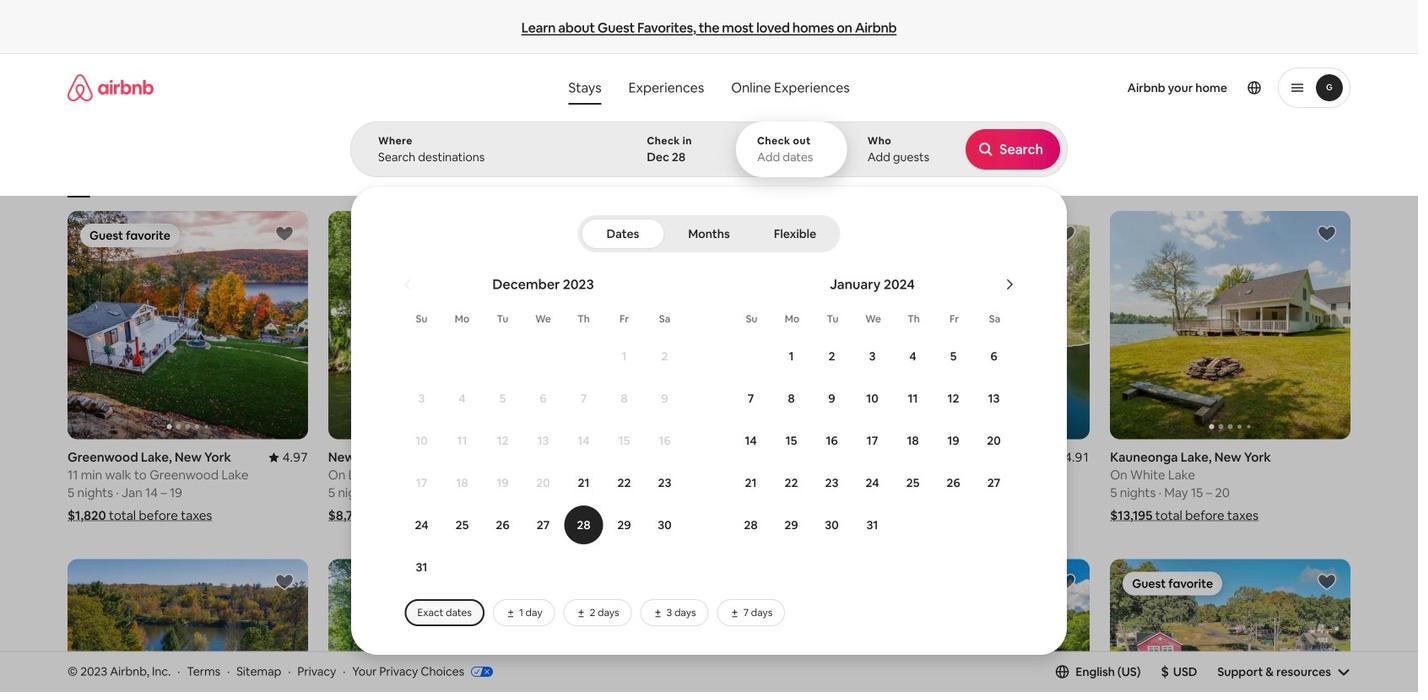 Task type: vqa. For each thing, say whether or not it's contained in the screenshot.
leftmost A
no



Task type: locate. For each thing, give the bounding box(es) containing it.
4.91 out of 5 average rating image
[[1051, 450, 1090, 466]]

group
[[68, 132, 1061, 198], [68, 211, 308, 439], [328, 211, 569, 439], [589, 211, 829, 439], [850, 211, 1090, 439], [1110, 211, 1351, 439], [68, 559, 308, 692], [328, 559, 569, 692], [589, 559, 829, 692], [850, 559, 1090, 692], [1110, 559, 1351, 692]]

add to wishlist: callicoon, new york image
[[796, 224, 816, 244]]

tab list
[[581, 215, 837, 252]]

tab panel
[[350, 122, 1418, 655]]

switch
[[1306, 154, 1336, 175]]

add to wishlist: lake huntington, new york image
[[1317, 572, 1337, 592]]

None search field
[[350, 54, 1418, 655]]

Search destinations field
[[378, 149, 599, 165]]

add to wishlist: hortonville, new york image
[[1056, 572, 1076, 592]]

4.97 out of 5 average rating image
[[269, 450, 308, 466]]

add to wishlist: middlefield, connecticut image
[[1056, 224, 1076, 244]]

add to wishlist: swan lake, new york image
[[274, 572, 294, 592]]



Task type: describe. For each thing, give the bounding box(es) containing it.
calendar application
[[371, 257, 1418, 593]]

profile element
[[878, 54, 1351, 122]]

what can we help you find? tab list
[[555, 71, 718, 105]]

add to wishlist: kauneonga lake, new york image
[[1317, 224, 1337, 244]]

add to wishlist: greenwood lake, new york image
[[274, 224, 294, 244]]



